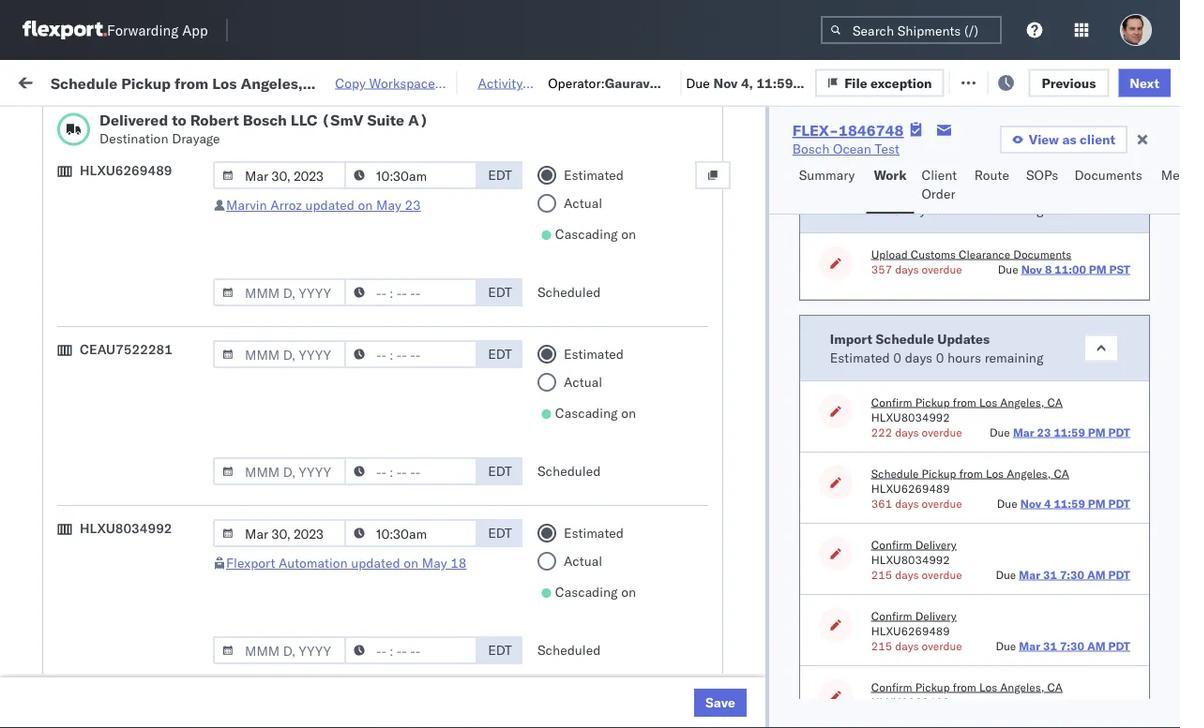 Task type: vqa. For each thing, say whether or not it's contained in the screenshot.
the leftmost express
no



Task type: locate. For each thing, give the bounding box(es) containing it.
pst, down 4:00 pm pst, dec 23, 2022
[[359, 560, 387, 576]]

confirm down the confirm delivery hlxu8034992
[[871, 609, 912, 623]]

demo down name
[[749, 188, 783, 204]]

due mar 31 7:30 am pdt down 'flex-1893174'
[[996, 639, 1130, 653]]

215 for confirm delivery hlxu8034992
[[871, 568, 892, 582]]

1 horizontal spatial may
[[422, 556, 447, 572]]

confirm inside confirm delivery hlxu6269489
[[871, 609, 912, 623]]

customs for middle 'upload customs clearance documents' button
[[911, 247, 956, 261]]

2 due mar 31 7:30 am pdt from the top
[[996, 639, 1130, 653]]

31 down 'flex-1893174'
[[1043, 639, 1057, 653]]

flexport automation updated on may 18
[[226, 556, 467, 572]]

1 vertical spatial karl
[[979, 683, 1003, 700]]

3 overdue from the top
[[922, 496, 962, 510]]

9 ocean fcl from the top
[[574, 560, 640, 576]]

pickup inside schedule pickup from rotterdam, netherlands
[[102, 673, 143, 689]]

0 vertical spatial 215
[[871, 568, 892, 582]]

client
[[1080, 131, 1115, 148]]

pst, up 4:00 pm pst, dec 23, 2022
[[366, 477, 394, 493]]

delivery inside confirm delivery hlxu6269489
[[915, 609, 957, 623]]

schedule pickup from los angeles, ca for first schedule pickup from los angeles, ca link from the bottom of the page
[[43, 591, 253, 626]]

actual
[[564, 196, 602, 212], [564, 375, 602, 391], [564, 554, 602, 570]]

work
[[54, 68, 102, 94]]

1 7:30 from the top
[[1060, 568, 1084, 582]]

1 fcl from the top
[[616, 188, 640, 204]]

1 vertical spatial import
[[830, 330, 872, 347]]

schedule delivery appointment link up schedule pickup from rotterdam, netherlands
[[43, 640, 231, 659]]

11:59 pm pdt, nov 4, 2022
[[302, 271, 474, 287], [302, 312, 474, 328], [302, 353, 474, 370]]

schedule delivery appointment link up ceau7522281 at the left top of the page
[[43, 310, 231, 329]]

2 vertical spatial confirm delivery button
[[871, 608, 957, 623]]

2 vertical spatial upload
[[43, 384, 86, 401]]

days
[[905, 201, 933, 217], [895, 262, 919, 276], [905, 349, 933, 365], [895, 425, 919, 439], [895, 496, 919, 510], [895, 568, 919, 582], [895, 639, 919, 653]]

forwarding app
[[107, 21, 208, 39]]

mmm d, yyyy text field up the arroz
[[213, 162, 346, 190]]

from inside schedule pickup from rotterdam, netherlands
[[146, 673, 173, 689]]

1 vertical spatial -
[[967, 683, 975, 700]]

0 vertical spatial karl
[[979, 642, 1003, 659]]

1 vertical spatial integration
[[818, 683, 883, 700]]

4 flex-1889466 from the top
[[1036, 560, 1133, 576]]

23 up "4"
[[1037, 425, 1051, 439]]

3 schedule delivery appointment link from the top
[[43, 475, 231, 494]]

1 horizontal spatial :
[[432, 116, 435, 130]]

hlxu6269489 inside confirm delivery hlxu6269489
[[871, 624, 950, 638]]

nov inside 'due nov 4, 11:59 pm'
[[713, 74, 738, 91]]

confirm down 361 on the right bottom of the page
[[871, 538, 912, 552]]

1 11:59 pm pdt, nov 4, 2022 from the top
[[302, 271, 474, 287]]

3 scheduled from the top
[[538, 643, 601, 659]]

updated for automation
[[351, 556, 400, 572]]

0 vertical spatial upload customs clearance documents link
[[43, 177, 266, 214]]

hlxu8034992 up 222 days overdue
[[871, 410, 950, 424]]

confirm delivery button down "361 days overdue"
[[871, 537, 957, 552]]

due left 8
[[998, 262, 1018, 276]]

mar up 'flex-1893174'
[[1019, 568, 1040, 582]]

updated for arroz
[[305, 197, 354, 214]]

pm
[[713, 93, 734, 110], [1089, 262, 1107, 276], [342, 271, 362, 287], [342, 312, 362, 328], [342, 353, 362, 370], [1088, 425, 1106, 439], [342, 477, 362, 493], [1088, 496, 1106, 510], [334, 518, 354, 535], [334, 642, 354, 659]]

0 vertical spatial scheduled
[[538, 285, 601, 301]]

-- : -- -- text field
[[344, 341, 477, 369], [344, 458, 477, 486], [344, 520, 477, 548], [344, 637, 477, 666]]

2 vertical spatial flexport
[[696, 601, 745, 617]]

1 lhu from the top
[[1156, 477, 1180, 493]]

gvc
[[1156, 642, 1180, 658]]

1 vertical spatial cascading
[[555, 406, 618, 422]]

upload customs clearance documents button down workitem button in the left of the page
[[43, 177, 266, 216]]

view as client button
[[1000, 126, 1128, 154]]

1 vertical spatial updated
[[351, 556, 400, 572]]

appointment down marvin
[[154, 228, 231, 245]]

flex id button
[[996, 149, 1128, 168]]

edt for first -- : -- -- text field from the top
[[488, 167, 512, 184]]

consignee
[[818, 153, 872, 167], [787, 188, 850, 204], [787, 601, 850, 617], [905, 601, 968, 617]]

am right 6:00
[[334, 560, 355, 576]]

resize handle column header for workitem button in the left of the page
[[268, 145, 291, 729]]

: for status
[[134, 116, 138, 130]]

upload customs clearance documents link down ceau7522281 at the left top of the page
[[43, 383, 266, 421]]

customs for 1st "upload customs clearance documents" link from the bottom
[[89, 384, 142, 401]]

215 days overdue down confirm delivery hlxu6269489 at the bottom right of page
[[871, 639, 962, 653]]

1 horizontal spatial import
[[830, 330, 872, 347]]

flex
[[1006, 153, 1027, 167]]

due nov 4, 11:59 pm
[[686, 74, 793, 110]]

customs up 357 days overdue
[[911, 247, 956, 261]]

demo left bookings
[[749, 601, 783, 617]]

0 vertical spatial confirm pickup from los angeles, ca button
[[871, 394, 1063, 409]]

confirm pickup from los angeles, ca button up 222 days overdue
[[871, 394, 1063, 409]]

9 fcl from the top
[[616, 560, 640, 576]]

save
[[705, 695, 735, 712]]

customs down ceau7522281 at the left top of the page
[[89, 384, 142, 401]]

1 vertical spatial 2130387
[[1076, 683, 1133, 700]]

1 mmm d, yyyy text field from the top
[[213, 279, 346, 307]]

0 vertical spatial 23,
[[417, 518, 438, 535]]

confirm pickup from los angeles, ca link
[[43, 507, 266, 545]]

lhu
[[1156, 477, 1180, 493], [1156, 518, 1180, 534]]

1 vertical spatial 7:30
[[1060, 639, 1084, 653]]

dec left 13,
[[398, 477, 422, 493]]

0 vertical spatial cascading on
[[555, 227, 636, 243]]

2 ocean fcl from the top
[[574, 229, 640, 246]]

estimated for hlxu6269489
[[564, 167, 624, 184]]

automation
[[279, 556, 348, 572]]

client for client order
[[922, 167, 957, 183]]

angeles, inside schedule pickup from los angeles, ca hlxu6269489
[[1007, 466, 1051, 480]]

flex-1889466 for 6:00 am pst, dec 24, 2022
[[1036, 560, 1133, 576]]

flex-1889466 for 11:59 pm pst, dec 13, 2022
[[1036, 477, 1133, 493]]

0 vertical spatial 2130387
[[1076, 642, 1133, 659]]

updated
[[305, 197, 354, 214], [351, 556, 400, 572]]

1 horizontal spatial work
[[874, 167, 907, 183]]

2 appointment from the top
[[154, 311, 231, 327]]

schedule delivery appointment up confirm pickup from los angeles, ca
[[43, 476, 231, 492]]

1 due mar 31 7:30 am pdt from the top
[[996, 568, 1130, 582]]

upload customs clearance documents for 2nd "upload customs clearance documents" link from the bottom of the page
[[43, 178, 205, 213]]

upload customs clearance documents down estimated 0 days 0 hours remaining
[[871, 247, 1071, 261]]

delivered to robert bosch llc (smv suite a) destination drayage
[[99, 111, 428, 147]]

5 edt from the top
[[488, 526, 512, 542]]

schedule delivery appointment for 11:59 pm pdt, nov 4, 2022
[[43, 311, 231, 327]]

upload
[[43, 178, 86, 194], [871, 247, 908, 261], [43, 384, 86, 401]]

2 vertical spatial customs
[[89, 384, 142, 401]]

upload down ceau7522281 at the left top of the page
[[43, 384, 86, 401]]

documents down workitem
[[43, 197, 111, 213]]

resize handle column header
[[268, 145, 291, 729], [477, 145, 499, 729], [542, 145, 565, 729], [664, 145, 687, 729], [786, 145, 809, 729], [974, 145, 996, 729], [1124, 145, 1146, 729], [1146, 145, 1169, 729]]

schedule delivery appointment for 11:59 pm pst, dec 13, 2022
[[43, 476, 231, 492]]

1 vertical spatial upload customs clearance documents link
[[43, 383, 266, 421]]

1 vertical spatial 23,
[[414, 642, 434, 659]]

from inside confirm pickup from los angeles, ca hlxu8034992
[[953, 395, 976, 409]]

2 scheduled from the top
[[538, 464, 601, 480]]

1 pdt from the top
[[1108, 425, 1130, 439]]

file
[[860, 73, 883, 89], [844, 74, 867, 91]]

import for import work
[[158, 73, 200, 89]]

pickup inside confirm pickup from los angeles, ca
[[94, 508, 135, 524]]

pdt,
[[367, 188, 396, 204], [366, 271, 395, 287], [366, 312, 395, 328], [366, 353, 395, 370]]

4 fcl from the top
[[616, 312, 640, 328]]

import work
[[158, 73, 236, 89]]

my
[[19, 68, 49, 94]]

222 days overdue
[[871, 425, 962, 439]]

schedule delivery appointment down workitem button in the left of the page
[[43, 228, 231, 245]]

updated right the arroz
[[305, 197, 354, 214]]

schedule delivery appointment button down workitem button in the left of the page
[[43, 227, 231, 248]]

due up confirm pickup from los angeles, ca hlxu6269489
[[996, 639, 1016, 653]]

2 schedule pickup from los angeles, ca from the top
[[43, 343, 253, 378]]

2 cea from the top
[[1156, 270, 1180, 287]]

hlxu8034992 up confirm delivery
[[80, 521, 172, 538]]

schedule delivery appointment link down workitem button in the left of the page
[[43, 227, 231, 246]]

2 cascading from the top
[[555, 406, 618, 422]]

0 vertical spatial remaining
[[985, 201, 1044, 217]]

0 left order
[[893, 201, 901, 217]]

11:59 pm pdt, nov 4, 2022 for third schedule pickup from los angeles, ca link from the bottom
[[302, 353, 474, 370]]

12:00 am pdt, aug 19, 2022
[[302, 188, 484, 204]]

4,
[[741, 74, 753, 91], [426, 271, 439, 287], [426, 312, 439, 328], [426, 353, 439, 370]]

delivery
[[102, 228, 150, 245], [102, 311, 150, 327], [102, 476, 150, 492], [915, 538, 957, 552], [94, 559, 143, 575], [915, 609, 957, 623], [102, 641, 150, 658]]

1 horizontal spatial client
[[922, 167, 957, 183]]

0 vertical spatial dec
[[398, 477, 422, 493]]

: up 'destination'
[[134, 116, 138, 130]]

2 vertical spatial confirm pickup from los angeles, ca button
[[871, 680, 1063, 695]]

filtered
[[19, 115, 64, 131]]

filtered by:
[[19, 115, 86, 131]]

11:59 inside 'due nov 4, 11:59 pm'
[[756, 74, 793, 91]]

from inside confirm pickup from los angeles, ca hlxu6269489
[[953, 680, 976, 694]]

due left "4"
[[997, 496, 1017, 510]]

pickup for schedule pickup from rotterdam, netherlands link
[[102, 673, 143, 689]]

resize handle column header for consignee 'button'
[[974, 145, 996, 729]]

31
[[1043, 568, 1057, 582], [1043, 639, 1057, 653]]

bosch inside the "delivered to robert bosch llc (smv suite a) destination drayage"
[[243, 111, 287, 130]]

batch
[[1076, 73, 1112, 89]]

2 vertical spatial scheduled
[[538, 643, 601, 659]]

2 vertical spatial 11:59 pm pdt, nov 4, 2022
[[302, 353, 474, 370]]

schedule delivery appointment up schedule pickup from rotterdam, netherlands
[[43, 641, 231, 658]]

los inside confirm pickup from los angeles, ca hlxu8034992
[[979, 395, 997, 409]]

1 vertical spatial lhu
[[1156, 518, 1180, 534]]

may down deadline button
[[376, 197, 401, 214]]

upload customs clearance documents link
[[43, 177, 266, 214], [43, 383, 266, 421]]

mode button
[[565, 149, 668, 168]]

schedule pickup from los angeles, ca link
[[43, 259, 266, 297], [43, 342, 266, 379], [43, 424, 266, 462], [43, 590, 266, 627]]

actual for marvin arroz updated on may 23
[[564, 196, 602, 212]]

0 horizontal spatial may
[[376, 197, 401, 214]]

1 215 days overdue from the top
[[871, 568, 962, 582]]

0 vertical spatial hours
[[947, 201, 981, 217]]

test
[[875, 141, 900, 157], [778, 229, 803, 246], [900, 229, 925, 246], [778, 271, 803, 287], [900, 271, 925, 287], [778, 312, 803, 328], [900, 312, 925, 328], [778, 353, 803, 370], [900, 353, 925, 370], [778, 394, 803, 411], [900, 394, 925, 411], [778, 436, 803, 452], [900, 436, 925, 452], [778, 477, 803, 493], [900, 477, 925, 493], [778, 518, 803, 535], [900, 518, 925, 535], [778, 560, 803, 576], [900, 560, 925, 576], [876, 601, 901, 617], [886, 642, 911, 659], [886, 683, 911, 700]]

confirm pickup from los angeles, ca button for hlxu8034992
[[871, 394, 1063, 409]]

hlxu6269489
[[80, 163, 172, 179], [871, 481, 950, 495], [871, 624, 950, 638], [871, 695, 950, 709]]

schedule delivery appointment link for 8:30 pm pst, jan 23, 2023
[[43, 640, 231, 659]]

2 vertical spatial dec
[[390, 560, 415, 576]]

documents for 2nd "upload customs clearance documents" link from the bottom of the page
[[43, 197, 111, 213]]

pdt, for schedule delivery appointment link associated with 11:59 pm pdt, nov 4, 2022
[[366, 312, 395, 328]]

mar for confirm delivery hlxu8034992
[[1019, 568, 1040, 582]]

4, inside 'due nov 4, 11:59 pm'
[[741, 74, 753, 91]]

1 vertical spatial dec
[[389, 518, 414, 535]]

4 schedule delivery appointment from the top
[[43, 641, 231, 658]]

dec down 11:59 pm pst, dec 13, 2022
[[389, 518, 414, 535]]

8 fcl from the top
[[616, 518, 640, 535]]

clearance down workitem button in the left of the page
[[145, 178, 205, 194]]

3 fcl from the top
[[616, 271, 640, 287]]

confirm pickup from los angeles, ca button
[[871, 394, 1063, 409], [43, 507, 266, 546], [871, 680, 1063, 695]]

1 vertical spatial may
[[422, 556, 447, 572]]

route
[[974, 167, 1009, 183]]

215 days overdue for hlxu8034992
[[871, 568, 962, 582]]

4 cea from the top
[[1156, 353, 1180, 369]]

1 vertical spatial 23
[[1037, 425, 1051, 439]]

MMM D, YYYY text field
[[213, 162, 346, 190], [213, 637, 346, 666]]

2 vertical spatial mar
[[1019, 639, 1040, 653]]

0 vertical spatial upload customs clearance documents button
[[43, 177, 266, 216]]

0 vertical spatial mmm d, yyyy text field
[[213, 162, 346, 190]]

schedule pickup from rotterdam, netherlands button
[[43, 672, 266, 712]]

lagerfeld
[[1006, 642, 1062, 659], [1006, 683, 1062, 700]]

1 appointment from the top
[[154, 228, 231, 245]]

lhu for 4:00 pm pst, dec 23, 2022
[[1156, 518, 1180, 534]]

6 resize handle column header from the left
[[974, 145, 996, 729]]

12:00
[[302, 188, 339, 204]]

2 pdt from the top
[[1108, 496, 1130, 510]]

215 for confirm delivery hlxu6269489
[[871, 639, 892, 653]]

pst, left jan on the bottom left of page
[[358, 642, 386, 659]]

delivery inside the confirm delivery hlxu8034992
[[915, 538, 957, 552]]

ca inside confirm pickup from los angeles, ca
[[43, 527, 61, 543]]

1 31 from the top
[[1043, 568, 1057, 582]]

confirm pickup from los angeles, ca button down confirm delivery hlxu6269489 at the bottom right of page
[[871, 680, 1063, 695]]

confirm pickup from los angeles, ca button up confirm delivery
[[43, 507, 266, 546]]

3 schedule pickup from los angeles, ca from the top
[[43, 425, 253, 461]]

2 vertical spatial clearance
[[145, 384, 205, 401]]

confirm down confirm delivery hlxu6269489 at the bottom right of page
[[871, 680, 912, 694]]

schedule delivery appointment button up ceau7522281 at the left top of the page
[[43, 310, 231, 331]]

confirm inside confirm pickup from los angeles, ca hlxu6269489
[[871, 680, 912, 694]]

status
[[101, 116, 134, 130]]

upload customs clearance documents down ceau7522281 at the left top of the page
[[43, 384, 205, 419]]

1 mmm d, yyyy text field from the top
[[213, 162, 346, 190]]

pickup for confirm pickup from los angeles, ca link
[[94, 508, 135, 524]]

flex-1889466 for 4:00 pm pst, dec 23, 2022
[[1036, 518, 1133, 535]]

1 vertical spatial 11:59 pm pdt, nov 4, 2022
[[302, 312, 474, 328]]

overdue
[[922, 262, 962, 276], [922, 425, 962, 439], [922, 496, 962, 510], [922, 568, 962, 582], [922, 639, 962, 653]]

resize handle column header for deadline button
[[477, 145, 499, 729]]

Search Shipments (/) text field
[[821, 16, 1002, 44]]

0 vertical spatial flexport demo consignee
[[696, 188, 850, 204]]

days for mar 23 11:59 pm pdt button
[[895, 425, 919, 439]]

1 remaining from the top
[[985, 201, 1044, 217]]

schedule pickup from los angeles, ca for fourth schedule pickup from los angeles, ca link from the bottom
[[43, 260, 253, 295]]

1 vertical spatial -- : -- -- text field
[[344, 279, 477, 307]]

upload for middle 'upload customs clearance documents' button
[[871, 247, 908, 261]]

0 vertical spatial integration test account - karl lagerfeld
[[818, 642, 1062, 659]]

23, for jan
[[414, 642, 434, 659]]

0 vertical spatial 7:30
[[1060, 568, 1084, 582]]

3 appointment from the top
[[154, 476, 231, 492]]

0 vertical spatial mar
[[1013, 425, 1034, 439]]

cascading for flexport automation updated on may 18
[[555, 585, 618, 601]]

bosch
[[243, 111, 287, 130], [792, 141, 830, 157], [696, 229, 733, 246], [818, 229, 855, 246], [696, 271, 733, 287], [818, 271, 855, 287], [696, 312, 733, 328], [818, 312, 855, 328], [696, 353, 733, 370], [818, 353, 855, 370], [696, 394, 733, 411], [818, 394, 855, 411], [696, 436, 733, 452], [818, 436, 855, 452], [696, 477, 733, 493], [818, 477, 855, 493], [696, 518, 733, 535], [818, 518, 855, 535], [696, 560, 733, 576], [818, 560, 855, 576]]

0 vertical spatial work
[[204, 73, 236, 89]]

2130387
[[1076, 642, 1133, 659], [1076, 683, 1133, 700]]

1889466 for 6:00 am pst, dec 24, 2022
[[1076, 560, 1133, 576]]

save button
[[694, 689, 746, 718]]

1 vertical spatial actual
[[564, 375, 602, 391]]

may left the 18
[[422, 556, 447, 572]]

overdue for confirm pickup from los angeles, ca hlxu8034992
[[922, 425, 962, 439]]

delivery up confirm pickup from los angeles, ca
[[102, 476, 150, 492]]

confirm inside the confirm delivery hlxu8034992
[[871, 538, 912, 552]]

schedule delivery appointment button up confirm pickup from los angeles, ca
[[43, 475, 231, 496]]

2 vertical spatial hlxu8034992
[[871, 553, 950, 567]]

2 vertical spatial upload customs clearance documents
[[43, 384, 205, 419]]

215 down the bookings test consignee
[[871, 639, 892, 653]]

rotterdam,
[[177, 673, 244, 689]]

due mar 31 7:30 am pdt up 'flex-1893174'
[[996, 568, 1130, 582]]

cea for schedule delivery appointment link associated with 11:59 pm pdt, nov 4, 2022
[[1156, 311, 1180, 328]]

confirm inside confirm pickup from los angeles, ca
[[43, 508, 91, 524]]

schedule delivery appointment link for 11:59 pm pst, dec 13, 2022
[[43, 475, 231, 494]]

hlxu6269489 up "361 days overdue"
[[871, 481, 950, 495]]

resize handle column header for client name button
[[786, 145, 809, 729]]

2 schedule delivery appointment from the top
[[43, 311, 231, 327]]

5 overdue from the top
[[922, 639, 962, 653]]

angeles, inside confirm pickup from los angeles, ca hlxu8034992
[[1000, 395, 1044, 409]]

1 vertical spatial remaining
[[985, 349, 1044, 365]]

1 vertical spatial customs
[[911, 247, 956, 261]]

flexport demo consignee
[[696, 188, 850, 204], [696, 601, 850, 617]]

delivery up schedule pickup from rotterdam, netherlands
[[102, 641, 150, 658]]

3 cascading on from the top
[[555, 585, 636, 601]]

overdue down schedule pickup from los angeles, ca hlxu6269489
[[922, 496, 962, 510]]

7:30 up 'flex-1893174'
[[1060, 568, 1084, 582]]

2 overdue from the top
[[922, 425, 962, 439]]

0 vertical spatial upload
[[43, 178, 86, 194]]

-- : -- -- text field
[[344, 162, 477, 190], [344, 279, 477, 307]]

arroz
[[270, 197, 302, 214]]

mar down confirm pickup from los angeles, ca hlxu8034992
[[1013, 425, 1034, 439]]

delivery up ceau7522281 at the left top of the page
[[102, 311, 150, 327]]

215 days overdue down the confirm delivery hlxu8034992
[[871, 568, 962, 582]]

0 vertical spatial demo
[[749, 188, 783, 204]]

3 ocean fcl from the top
[[574, 271, 640, 287]]

1 vertical spatial 215 days overdue
[[871, 639, 962, 653]]

ceau7522281
[[80, 342, 173, 358]]

0 vertical spatial mar 31 7:30 am pdt button
[[1019, 568, 1130, 582]]

0 vertical spatial 11:59 pm pdt, nov 4, 2022
[[302, 271, 474, 287]]

import work button
[[150, 60, 244, 102]]

4 1889466 from the top
[[1076, 560, 1133, 576]]

cea for third schedule pickup from los angeles, ca link from the bottom
[[1156, 353, 1180, 369]]

flexport. image
[[23, 21, 107, 39]]

4 overdue from the top
[[922, 568, 962, 582]]

appointment up ceau7522281 at the left top of the page
[[154, 311, 231, 327]]

resize handle column header for the mode 'button'
[[664, 145, 687, 729]]

13,
[[425, 477, 446, 493]]

due for confirm delivery hlxu8034992
[[996, 568, 1016, 582]]

schedule pickup from los angeles, ca
[[43, 260, 253, 295], [43, 343, 253, 378], [43, 425, 253, 461], [43, 591, 253, 626]]

2 flexport demo consignee from the top
[[696, 601, 850, 617]]

0 vertical spatial clearance
[[145, 178, 205, 194]]

2 vertical spatial actual
[[564, 554, 602, 570]]

mmm d, yyyy text field for fourth -- : -- -- text box from the bottom
[[213, 341, 346, 369]]

3 11:59 pm pdt, nov 4, 2022 from the top
[[302, 353, 474, 370]]

0 vertical spatial confirm delivery button
[[871, 537, 957, 552]]

customs down workitem button in the left of the page
[[89, 178, 142, 194]]

upload customs clearance documents down workitem button in the left of the page
[[43, 178, 205, 213]]

4 edt from the top
[[488, 464, 512, 480]]

0 horizontal spatial :
[[134, 116, 138, 130]]

2 schedule delivery appointment button from the top
[[43, 310, 231, 331]]

1 resize handle column header from the left
[[268, 145, 291, 729]]

mar 31 7:30 am pdt button
[[1019, 568, 1130, 582], [1019, 639, 1130, 653]]

appointment for 11:59 pm pst, dec 13, 2022
[[154, 476, 231, 492]]

1 - from the top
[[967, 642, 975, 659]]

work inside button
[[874, 167, 907, 183]]

edt for third -- : -- -- text box from the bottom
[[488, 464, 512, 480]]

1 cascading from the top
[[555, 227, 618, 243]]

cascading for marvin arroz updated on may 23
[[555, 227, 618, 243]]

23, right jan on the bottom left of page
[[414, 642, 434, 659]]

ca
[[43, 279, 61, 295], [43, 362, 61, 378], [1047, 395, 1063, 409], [43, 444, 61, 461], [1054, 466, 1069, 480], [43, 527, 61, 543], [43, 609, 61, 626], [1047, 680, 1063, 694]]

pst,
[[366, 477, 394, 493], [358, 518, 386, 535], [359, 560, 387, 576], [358, 642, 386, 659]]

clearance down ceau7522281 at the left top of the page
[[145, 384, 205, 401]]

track
[[477, 73, 507, 89]]

3 schedule delivery appointment button from the top
[[43, 475, 231, 496]]

2 : from the left
[[432, 116, 435, 130]]

8 resize handle column header from the left
[[1146, 145, 1169, 729]]

due right gaurav
[[686, 74, 710, 91]]

3 schedule delivery appointment from the top
[[43, 476, 231, 492]]

0 horizontal spatial import
[[158, 73, 200, 89]]

0 vertical spatial -- : -- -- text field
[[344, 162, 477, 190]]

1 vertical spatial mmm d, yyyy text field
[[213, 637, 346, 666]]

2022 for middle confirm delivery 'button'
[[442, 560, 474, 576]]

23 left 19,
[[405, 197, 421, 214]]

message
[[251, 73, 304, 89]]

2 remaining from the top
[[985, 349, 1044, 365]]

confirm delivery hlxu8034992
[[871, 538, 957, 567]]

estimated for ceau7522281
[[564, 347, 624, 363]]

confirm down confirm pickup from los angeles, ca
[[43, 559, 91, 575]]

1 vertical spatial work
[[874, 167, 907, 183]]

2 vertical spatial cascading on
[[555, 585, 636, 601]]

2 schedule delivery appointment link from the top
[[43, 310, 231, 329]]

3 mmm d, yyyy text field from the top
[[213, 458, 346, 486]]

pickup inside confirm pickup from los angeles, ca hlxu8034992
[[915, 395, 950, 409]]

1 vertical spatial upload
[[871, 247, 908, 261]]

0 vertical spatial 31
[[1043, 568, 1057, 582]]

summary
[[799, 167, 855, 183]]

1 vertical spatial flexport demo consignee
[[696, 601, 850, 617]]

0 vertical spatial -
[[967, 642, 975, 659]]

documents down ceau7522281 at the left top of the page
[[43, 403, 111, 419]]

cascading on for marvin arroz updated on may 23
[[555, 227, 636, 243]]

0 vertical spatial updated
[[305, 197, 354, 214]]

0 horizontal spatial work
[[204, 73, 236, 89]]

2022 for confirm pickup from los angeles, ca button to the middle
[[441, 518, 473, 535]]

delivery down "361 days overdue"
[[915, 538, 957, 552]]

schedule delivery appointment up ceau7522281 at the left top of the page
[[43, 311, 231, 327]]

work left the client order
[[874, 167, 907, 183]]

deadline button
[[293, 149, 480, 168]]

mmm d, yyyy text field for 2nd -- : -- -- text box from the bottom
[[213, 520, 346, 548]]

4 schedule pickup from los angeles, ca link from the top
[[43, 590, 266, 627]]

1 edt from the top
[[488, 167, 512, 184]]

1 scheduled from the top
[[538, 285, 601, 301]]

import inside import schedule updates estimated 0 days 0 hours remaining
[[830, 330, 872, 347]]

marvin
[[226, 197, 267, 214]]

2 11:59 pm pdt, nov 4, 2022 from the top
[[302, 312, 474, 328]]

11 ocean fcl from the top
[[574, 642, 640, 659]]

flex-1893174 button
[[1006, 596, 1137, 622], [1006, 596, 1137, 622]]

schedule delivery appointment button for 11:59 pm pst, dec 13, 2022
[[43, 475, 231, 496]]

0 vertical spatial 23
[[405, 197, 421, 214]]

0 vertical spatial lagerfeld
[[1006, 642, 1062, 659]]

0 vertical spatial account
[[914, 642, 964, 659]]

4 resize handle column header from the left
[[664, 145, 687, 729]]

previous button
[[1029, 69, 1109, 97]]

batch action
[[1076, 73, 1157, 89]]

2 lhu from the top
[[1156, 518, 1180, 534]]

mar 31 7:30 am pdt button for confirm delivery hlxu8034992
[[1019, 568, 1130, 582]]

2 31 from the top
[[1043, 639, 1057, 653]]

import down 357
[[830, 330, 872, 347]]

documents
[[1074, 167, 1142, 183], [43, 197, 111, 213], [1013, 247, 1071, 261], [43, 403, 111, 419]]

dec
[[398, 477, 422, 493], [389, 518, 414, 535], [390, 560, 415, 576]]

import inside button
[[158, 73, 200, 89]]

overdue down confirm pickup from los angeles, ca hlxu8034992
[[922, 425, 962, 439]]

1 vertical spatial due mar 31 7:30 am pdt
[[996, 639, 1130, 653]]

upload down workitem
[[43, 178, 86, 194]]

0 vertical spatial actual
[[564, 196, 602, 212]]

confirm delivery button down confirm pickup from los angeles, ca
[[43, 558, 143, 578]]

jawla
[[605, 93, 639, 110]]

215 up the bookings test consignee
[[871, 568, 892, 582]]

3 cea from the top
[[1156, 311, 1180, 328]]

view
[[1029, 131, 1059, 148]]

pickup for third schedule pickup from los angeles, ca link from the bottom
[[102, 343, 143, 359]]

7 resize handle column header from the left
[[1124, 145, 1146, 729]]

pdt for confirm delivery hlxu6269489
[[1108, 639, 1130, 653]]

1 schedule delivery appointment button from the top
[[43, 227, 231, 248]]

0 horizontal spatial client
[[696, 153, 726, 167]]

1 vertical spatial account
[[914, 683, 964, 700]]

5 resize handle column header from the left
[[786, 145, 809, 729]]

1 vertical spatial integration test account - karl lagerfeld
[[818, 683, 1062, 700]]

MMM D, YYYY text field
[[213, 279, 346, 307], [213, 341, 346, 369], [213, 458, 346, 486], [213, 520, 346, 548]]

1 -- : -- -- text field from the top
[[344, 341, 477, 369]]

cascading
[[555, 227, 618, 243], [555, 406, 618, 422], [555, 585, 618, 601]]

0 vertical spatial customs
[[89, 178, 142, 194]]

2 215 from the top
[[871, 639, 892, 653]]

appointment up confirm pickup from los angeles, ca link
[[154, 476, 231, 492]]

mar 31 7:30 am pdt button for confirm delivery hlxu6269489
[[1019, 639, 1130, 653]]

upload customs clearance documents link down workitem button in the left of the page
[[43, 177, 266, 214]]

mar 31 7:30 am pdt button down 'flex-1893174'
[[1019, 639, 1130, 653]]

confirm for confirm delivery
[[43, 559, 91, 575]]

pdt, for third schedule pickup from los angeles, ca link from the bottom
[[366, 353, 395, 370]]

4 schedule pickup from los angeles, ca from the top
[[43, 591, 253, 626]]

0 horizontal spatial 23
[[405, 197, 421, 214]]

clearance down estimated 0 days 0 hours remaining
[[959, 247, 1010, 261]]

schedule delivery appointment link up confirm pickup from los angeles, ca
[[43, 475, 231, 494]]

mar 31 7:30 am pdt button up 'flex-1893174'
[[1019, 568, 1130, 582]]

hlxu8034992 up the bookings test consignee
[[871, 553, 950, 567]]

1 vertical spatial upload customs clearance documents
[[871, 247, 1071, 261]]

hlxu6269489 down the bookings test consignee
[[871, 624, 950, 638]]

4 ocean fcl from the top
[[574, 312, 640, 328]]

1 vertical spatial demo
[[749, 601, 783, 617]]

0 vertical spatial upload customs clearance documents
[[43, 178, 205, 213]]

upload customs clearance documents button
[[43, 177, 266, 216], [871, 246, 1071, 261], [43, 383, 266, 423]]

0 vertical spatial import
[[158, 73, 200, 89]]

confirm delivery button down the confirm delivery hlxu8034992
[[871, 608, 957, 623]]

hlxu6269489 down confirm delivery hlxu6269489 at the bottom right of page
[[871, 695, 950, 709]]

am
[[342, 188, 364, 204], [334, 560, 355, 576], [1087, 568, 1106, 582], [1087, 639, 1106, 653]]

0
[[893, 201, 901, 217], [936, 201, 944, 217], [893, 349, 901, 365], [936, 349, 944, 365]]

upload customs clearance documents for middle 'upload customs clearance documents' button
[[871, 247, 1071, 261]]

appointment for 11:59 pm pdt, nov 4, 2022
[[154, 311, 231, 327]]

0 vertical spatial due mar 31 7:30 am pdt
[[996, 568, 1130, 582]]

may
[[376, 197, 401, 214], [422, 556, 447, 572]]

1 overdue from the top
[[922, 262, 962, 276]]

documents up 8
[[1013, 247, 1071, 261]]

0 vertical spatial integration
[[818, 642, 883, 659]]

dec left 24,
[[390, 560, 415, 576]]

pickup inside schedule pickup from los angeles, ca hlxu6269489
[[922, 466, 956, 480]]

ocean fcl
[[574, 188, 640, 204], [574, 229, 640, 246], [574, 271, 640, 287], [574, 312, 640, 328], [574, 353, 640, 370], [574, 394, 640, 411], [574, 477, 640, 493], [574, 518, 640, 535], [574, 560, 640, 576], [574, 601, 640, 617], [574, 642, 640, 659]]

may for 23
[[376, 197, 401, 214]]

flex-1846748
[[792, 121, 904, 140], [1036, 229, 1133, 246], [1036, 271, 1133, 287], [1036, 312, 1133, 328], [1036, 353, 1133, 370], [1036, 394, 1133, 411]]

due mar 31 7:30 am pdt for confirm delivery hlxu8034992
[[996, 568, 1130, 582]]

scheduled for marvin arroz updated on may 23
[[538, 285, 601, 301]]

3 edt from the top
[[488, 347, 512, 363]]

1 vertical spatial 215
[[871, 639, 892, 653]]

2 mar 31 7:30 am pdt button from the top
[[1019, 639, 1130, 653]]

1 vertical spatial clearance
[[959, 247, 1010, 261]]

drayage
[[172, 131, 220, 147]]

1 schedule pickup from los angeles, ca link from the top
[[43, 259, 266, 297]]

confirm inside confirm pickup from los angeles, ca hlxu8034992
[[871, 395, 912, 409]]

hlxu6269489 inside schedule pickup from los angeles, ca hlxu6269489
[[871, 481, 950, 495]]

schedule inside schedule pickup from los angeles, ca hlxu6269489
[[871, 466, 919, 480]]

forwarding app link
[[23, 21, 208, 39]]

2 fcl from the top
[[616, 229, 640, 246]]

mmm d, yyyy text field up rotterdam,
[[213, 637, 346, 666]]

1 schedule pickup from los angeles, ca from the top
[[43, 260, 253, 295]]

0 vertical spatial may
[[376, 197, 401, 214]]

confirm
[[871, 395, 912, 409], [43, 508, 91, 524], [871, 538, 912, 552], [43, 559, 91, 575], [871, 609, 912, 623], [871, 680, 912, 694]]

pdt right "4"
[[1108, 496, 1130, 510]]

pdt down 1893174
[[1108, 639, 1130, 653]]

pst, up 6:00 am pst, dec 24, 2022 at the left bottom of page
[[358, 518, 386, 535]]

31 up 'flex-1893174'
[[1043, 568, 1057, 582]]

remaining down route
[[985, 201, 1044, 217]]

flexport
[[696, 188, 745, 204], [226, 556, 275, 572], [696, 601, 745, 617]]

2022 for the schedule delivery appointment button related to 11:59 pm pdt, nov 4, 2022
[[442, 312, 474, 328]]

am right 12:00
[[342, 188, 364, 204]]



Task type: describe. For each thing, give the bounding box(es) containing it.
pickup for fourth schedule pickup from los angeles, ca link from the bottom
[[102, 260, 143, 277]]

1 flexport demo consignee from the top
[[696, 188, 850, 204]]

0 up 222 days overdue
[[893, 349, 901, 365]]

1 vertical spatial hlxu8034992
[[80, 521, 172, 538]]

resize handle column header for 'flex id' button in the right top of the page
[[1124, 145, 1146, 729]]

robert
[[190, 111, 239, 130]]

1 lagerfeld from the top
[[1006, 642, 1062, 659]]

361
[[871, 496, 892, 510]]

2 demo from the top
[[749, 601, 783, 617]]

overdue for confirm delivery hlxu6269489
[[922, 639, 962, 653]]

2 cascading on from the top
[[555, 406, 636, 422]]

1 cea from the top
[[1156, 229, 1180, 245]]

6 ocean fcl from the top
[[574, 394, 640, 411]]

nov 4 11:59 pm pdt button
[[1020, 496, 1130, 510]]

1 ocean fcl from the top
[[574, 188, 640, 204]]

10 ocean fcl from the top
[[574, 601, 640, 617]]

1 demo from the top
[[749, 188, 783, 204]]

confirm pickup from los angeles, ca hlxu6269489
[[871, 680, 1063, 709]]

mar for confirm pickup from los angeles, ca hlxu8034992
[[1013, 425, 1034, 439]]

schedule pickup from los angeles, ca for 3rd schedule pickup from los angeles, ca link from the top of the page
[[43, 425, 253, 461]]

bosch ocean test link
[[792, 140, 900, 159]]

work inside button
[[204, 73, 236, 89]]

client name button
[[687, 149, 790, 168]]

import for import schedule updates estimated 0 days 0 hours remaining
[[830, 330, 872, 347]]

flex id
[[1006, 153, 1041, 167]]

357 days overdue
[[871, 262, 962, 276]]

2 flex-2130387 from the top
[[1036, 683, 1133, 700]]

overdue for confirm delivery hlxu8034992
[[922, 568, 962, 582]]

confirm for confirm pickup from los angeles, ca hlxu8034992
[[871, 395, 912, 409]]

client order
[[922, 167, 957, 202]]

from inside confirm pickup from los angeles, ca
[[138, 508, 166, 524]]

marvin arroz updated on may 23
[[226, 197, 421, 214]]

due inside 'due nov 4, 11:59 pm'
[[686, 74, 710, 91]]

2 schedule pickup from los angeles, ca link from the top
[[43, 342, 266, 379]]

los inside schedule pickup from los angeles, ca hlxu6269489
[[986, 466, 1004, 480]]

documents button
[[1067, 159, 1154, 214]]

1 2130387 from the top
[[1076, 642, 1133, 659]]

pickup inside confirm pickup from los angeles, ca hlxu6269489
[[915, 680, 950, 694]]

dec for 13,
[[398, 477, 422, 493]]

hlxu8034992 inside confirm pickup from los angeles, ca hlxu8034992
[[871, 410, 950, 424]]

clearance for middle 'upload customs clearance documents' button
[[959, 247, 1010, 261]]

4, for schedule delivery appointment link associated with 11:59 pm pdt, nov 4, 2022
[[426, 312, 439, 328]]

client order button
[[914, 159, 967, 214]]

0 right work button
[[936, 201, 944, 217]]

clearance for 1st "upload customs clearance documents" link from the bottom
[[145, 384, 205, 401]]

pst, for 4:00
[[358, 518, 386, 535]]

confirm pickup from los angeles, ca hlxu8034992
[[871, 395, 1063, 424]]

angeles, inside confirm pickup from los angeles, ca
[[194, 508, 245, 524]]

batch action button
[[1047, 67, 1169, 95]]

confirm for confirm delivery hlxu6269489
[[871, 609, 912, 623]]

1 hours from the top
[[947, 201, 981, 217]]

app
[[182, 21, 208, 39]]

2 account from the top
[[914, 683, 964, 700]]

pm inside 'due nov 4, 11:59 pm'
[[713, 93, 734, 110]]

10 fcl from the top
[[616, 601, 640, 617]]

delivered
[[99, 111, 168, 130]]

hours inside import schedule updates estimated 0 days 0 hours remaining
[[947, 349, 981, 365]]

sops
[[1026, 167, 1058, 183]]

confirm pickup from los angeles, ca
[[43, 508, 245, 543]]

7 fcl from the top
[[616, 477, 640, 493]]

2 upload customs clearance documents link from the top
[[43, 383, 266, 421]]

schedule inside schedule pickup from rotterdam, netherlands
[[43, 673, 99, 689]]

11 fcl from the top
[[616, 642, 640, 659]]

flexport automation updated on may 18 button
[[226, 556, 467, 572]]

edt for second -- : -- -- text field from the top of the page
[[488, 285, 512, 301]]

in
[[279, 116, 290, 130]]

mmm d, yyyy text field for third -- : -- -- text box from the bottom
[[213, 458, 346, 486]]

2 vertical spatial upload customs clearance documents button
[[43, 383, 266, 423]]

11:59 pm pdt, nov 4, 2022 for schedule delivery appointment link associated with 11:59 pm pdt, nov 4, 2022
[[302, 312, 474, 328]]

6:00
[[302, 560, 331, 576]]

197
[[431, 73, 455, 89]]

schedule pickup from los angeles, ca hlxu6269489
[[871, 466, 1069, 495]]

4, for fourth schedule pickup from los angeles, ca link from the bottom
[[426, 271, 439, 287]]

1 flex-2130387 from the top
[[1036, 642, 1133, 659]]

overdue for schedule pickup from los angeles, ca hlxu6269489
[[922, 496, 962, 510]]

deadline
[[302, 153, 347, 167]]

1 upload customs clearance documents link from the top
[[43, 177, 266, 214]]

bookings test consignee
[[818, 601, 968, 617]]

confirm pickup from los angeles, ca button for hlxu6269489
[[871, 680, 1063, 695]]

due for confirm delivery hlxu6269489
[[996, 639, 1016, 653]]

4, for third schedule pickup from los angeles, ca link from the bottom
[[426, 353, 439, 370]]

23, for dec
[[417, 518, 438, 535]]

5 fcl from the top
[[616, 353, 640, 370]]

to
[[172, 111, 186, 130]]

ca inside confirm pickup from los angeles, ca hlxu8034992
[[1047, 395, 1063, 409]]

2 actual from the top
[[564, 375, 602, 391]]

next button
[[1118, 69, 1171, 97]]

cascading on for flexport automation updated on may 18
[[555, 585, 636, 601]]

summary button
[[791, 159, 866, 214]]

11:59 pm pdt, nov 4, 2022 for fourth schedule pickup from los angeles, ca link from the bottom
[[302, 271, 474, 287]]

message (3)
[[251, 73, 328, 89]]

schedule delivery appointment for 8:30 pm pst, jan 23, 2023
[[43, 641, 231, 658]]

suite
[[367, 111, 404, 130]]

hlxu8034992 inside the confirm delivery hlxu8034992
[[871, 553, 950, 567]]

days for confirm delivery hlxu8034992's the mar 31 7:30 am pdt button
[[895, 568, 919, 582]]

4:00
[[302, 518, 331, 535]]

days for confirm delivery hlxu6269489's the mar 31 7:30 am pdt button
[[895, 639, 919, 653]]

(3)
[[304, 73, 328, 89]]

1 account from the top
[[914, 642, 964, 659]]

1 flex-1889466 from the top
[[1036, 436, 1133, 452]]

pdt, for 2nd "upload customs clearance documents" link from the bottom of the page
[[367, 188, 396, 204]]

operator:
[[548, 74, 605, 91]]

2023
[[437, 642, 470, 659]]

flex-1893174
[[1036, 601, 1133, 617]]

documents down client
[[1074, 167, 1142, 183]]

31 for confirm delivery hlxu8034992
[[1043, 568, 1057, 582]]

import schedule updates estimated 0 days 0 hours remaining
[[830, 330, 1044, 365]]

due for schedule pickup from los angeles, ca hlxu6269489
[[997, 496, 1017, 510]]

1 schedule delivery appointment link from the top
[[43, 227, 231, 246]]

1 karl from the top
[[979, 642, 1003, 659]]

blocked,
[[229, 116, 277, 130]]

at
[[372, 73, 384, 89]]

schedule pickup from los angeles, ca for third schedule pickup from los angeles, ca link from the bottom
[[43, 343, 253, 378]]

snoozed :
[[388, 116, 435, 130]]

upload for 2nd "upload customs clearance documents" link from the bottom of the page
[[43, 178, 86, 194]]

7:30 for confirm delivery hlxu6269489
[[1060, 639, 1084, 653]]

days inside import schedule updates estimated 0 days 0 hours remaining
[[905, 349, 933, 365]]

nov 8 11:00 pm pst button
[[1021, 262, 1130, 276]]

schedule delivery appointment button for 8:30 pm pst, jan 23, 2023
[[43, 640, 231, 661]]

1 vertical spatial confirm pickup from los angeles, ca button
[[43, 507, 266, 546]]

angeles, inside confirm pickup from los angeles, ca hlxu6269489
[[1000, 680, 1044, 694]]

6 fcl from the top
[[616, 394, 640, 411]]

2022 for the schedule delivery appointment button corresponding to 11:59 pm pst, dec 13, 2022
[[449, 477, 482, 493]]

due nov 8 11:00 pm pst
[[998, 262, 1130, 276]]

delivery down confirm pickup from los angeles, ca
[[94, 559, 143, 575]]

1 schedule delivery appointment from the top
[[43, 228, 231, 245]]

confirm for confirm pickup from los angeles, ca
[[43, 508, 91, 524]]

5 cea from the top
[[1156, 394, 1180, 410]]

estimated inside import schedule updates estimated 0 days 0 hours remaining
[[830, 349, 890, 365]]

Search Work text field
[[550, 67, 754, 95]]

appointment for 8:30 pm pst, jan 23, 2023
[[154, 641, 231, 658]]

los inside confirm pickup from los angeles, ca hlxu6269489
[[979, 680, 997, 694]]

2 -- : -- -- text field from the top
[[344, 458, 477, 486]]

snooze
[[508, 153, 545, 167]]

pdt, for fourth schedule pickup from los angeles, ca link from the bottom
[[366, 271, 395, 287]]

pickup for first schedule pickup from los angeles, ca link from the bottom of the page
[[102, 591, 143, 607]]

7 ocean fcl from the top
[[574, 477, 640, 493]]

schedule pickup from rotterdam, netherlands
[[43, 673, 244, 708]]

am up 1893174
[[1087, 568, 1106, 582]]

snoozed
[[388, 116, 432, 130]]

marvin arroz updated on may 23 button
[[226, 197, 421, 214]]

edt for 2nd -- : -- -- text box from the bottom
[[488, 526, 512, 542]]

my work
[[19, 68, 102, 94]]

215 days overdue for hlxu6269489
[[871, 639, 962, 653]]

bookings
[[818, 601, 873, 617]]

netherlands
[[43, 692, 117, 708]]

2 integration from the top
[[818, 683, 883, 700]]

hlxu6269489 inside confirm pickup from los angeles, ca hlxu6269489
[[871, 695, 950, 709]]

days for nov 8 11:00 pm pst 'button'
[[895, 262, 919, 276]]

am down 1893174
[[1087, 639, 1106, 653]]

3 schedule pickup from los angeles, ca link from the top
[[43, 424, 266, 462]]

8 ocean fcl from the top
[[574, 518, 640, 535]]

by:
[[68, 115, 86, 131]]

1 vertical spatial confirm delivery button
[[43, 558, 143, 578]]

2 -- : -- -- text field from the top
[[344, 279, 477, 307]]

3 -- : -- -- text field from the top
[[344, 520, 477, 548]]

due nov 4 11:59 pm pdt
[[997, 496, 1130, 510]]

pst, for 8:30
[[358, 642, 386, 659]]

ready
[[143, 116, 176, 130]]

consignee inside consignee 'button'
[[818, 153, 872, 167]]

schedule inside import schedule updates estimated 0 days 0 hours remaining
[[876, 330, 934, 347]]

5 ocean fcl from the top
[[574, 353, 640, 370]]

edt for fourth -- : -- -- text box from the top
[[488, 643, 512, 659]]

view as client
[[1029, 131, 1115, 148]]

hlxu6269489 down 'destination'
[[80, 163, 172, 179]]

workitem button
[[11, 149, 272, 168]]

upload for 1st "upload customs clearance documents" link from the bottom
[[43, 384, 86, 401]]

operator: gaurav jawla
[[548, 74, 650, 110]]

pst, for 6:00
[[359, 560, 387, 576]]

llc
[[291, 111, 318, 130]]

1 vertical spatial upload customs clearance documents button
[[871, 246, 1071, 261]]

2 lagerfeld from the top
[[1006, 683, 1062, 700]]

2 mmm d, yyyy text field from the top
[[213, 637, 346, 666]]

documents for middle 'upload customs clearance documents' button
[[1013, 247, 1071, 261]]

lhu for 11:59 pm pst, dec 13, 2022
[[1156, 477, 1180, 493]]

from inside schedule pickup from los angeles, ca hlxu6269489
[[959, 466, 983, 480]]

3 resize handle column header from the left
[[542, 145, 565, 729]]

0 down the updates
[[936, 349, 944, 365]]

ca inside confirm pickup from los angeles, ca hlxu6269489
[[1047, 680, 1063, 694]]

route button
[[967, 159, 1019, 214]]

remaining inside import schedule updates estimated 0 days 0 hours remaining
[[985, 349, 1044, 365]]

schedule delivery appointment button for 11:59 pm pdt, nov 4, 2022
[[43, 310, 231, 331]]

31 for confirm delivery hlxu6269489
[[1043, 639, 1057, 653]]

clearance for 2nd "upload customs clearance documents" link from the bottom of the page
[[145, 178, 205, 194]]

357
[[871, 262, 892, 276]]

schedule delivery appointment link for 11:59 pm pdt, nov 4, 2022
[[43, 310, 231, 329]]

ca inside schedule pickup from los angeles, ca hlxu6269489
[[1054, 466, 1069, 480]]

pickup for 3rd schedule pickup from los angeles, ca link from the top of the page
[[102, 425, 143, 442]]

7:30 for confirm delivery hlxu8034992
[[1060, 568, 1084, 582]]

delivery down workitem button in the left of the page
[[102, 228, 150, 245]]

work,
[[197, 116, 227, 130]]

flex-1846748 link
[[792, 121, 904, 140]]

due mar 23 11:59 pm pdt
[[990, 425, 1130, 439]]

2 2130387 from the top
[[1076, 683, 1133, 700]]

778 at risk
[[344, 73, 409, 89]]

due mar 31 7:30 am pdt for confirm delivery hlxu6269489
[[996, 639, 1130, 653]]

action
[[1116, 73, 1157, 89]]

1 vertical spatial flexport
[[226, 556, 275, 572]]

2 integration test account - karl lagerfeld from the top
[[818, 683, 1062, 700]]

1 1889466 from the top
[[1076, 436, 1133, 452]]

: for snoozed
[[432, 116, 435, 130]]

4:00 pm pst, dec 23, 2022
[[302, 518, 473, 535]]

mar for confirm delivery hlxu6269489
[[1019, 639, 1040, 653]]

confirm delivery hlxu6269489
[[871, 609, 957, 638]]

dec for 24,
[[390, 560, 415, 576]]

1893174
[[1076, 601, 1133, 617]]

id
[[1030, 153, 1041, 167]]

cea for fourth schedule pickup from los angeles, ca link from the bottom
[[1156, 270, 1180, 287]]

aug
[[400, 188, 425, 204]]

1 -- : -- -- text field from the top
[[344, 162, 477, 190]]

mes button
[[1154, 159, 1180, 214]]

upload customs clearance documents for 1st "upload customs clearance documents" link from the bottom
[[43, 384, 205, 419]]

2022 for topmost 'upload customs clearance documents' button
[[451, 188, 484, 204]]

confirm delivery link
[[43, 558, 143, 576]]

name
[[729, 153, 759, 167]]

361 days overdue
[[871, 496, 962, 510]]

1 integration from the top
[[818, 642, 883, 659]]

1 integration test account - karl lagerfeld from the top
[[818, 642, 1062, 659]]

confirm delivery button for confirm delivery hlxu8034992
[[871, 537, 957, 552]]

confirm for confirm delivery hlxu8034992
[[871, 538, 912, 552]]

dec for 23,
[[389, 518, 414, 535]]

2 karl from the top
[[979, 683, 1003, 700]]

order
[[922, 186, 955, 202]]

customs for 2nd "upload customs clearance documents" link from the bottom of the page
[[89, 178, 142, 194]]

workitem
[[21, 153, 70, 167]]

0 vertical spatial flexport
[[696, 188, 745, 204]]

risk
[[387, 73, 409, 89]]

1889466 for 4:00 pm pst, dec 23, 2022
[[1076, 518, 1133, 535]]

4 -- : -- -- text field from the top
[[344, 637, 477, 666]]

pdt for schedule pickup from los angeles, ca hlxu6269489
[[1108, 496, 1130, 510]]

197 on track
[[431, 73, 507, 89]]

2 - from the top
[[967, 683, 975, 700]]

778
[[344, 73, 369, 89]]

may for 18
[[422, 556, 447, 572]]

222
[[871, 425, 892, 439]]

pst, for 11:59
[[366, 477, 394, 493]]

1 horizontal spatial 23
[[1037, 425, 1051, 439]]

6:00 am pst, dec 24, 2022
[[302, 560, 474, 576]]

los inside confirm pickup from los angeles, ca
[[169, 508, 190, 524]]

jan
[[389, 642, 410, 659]]



